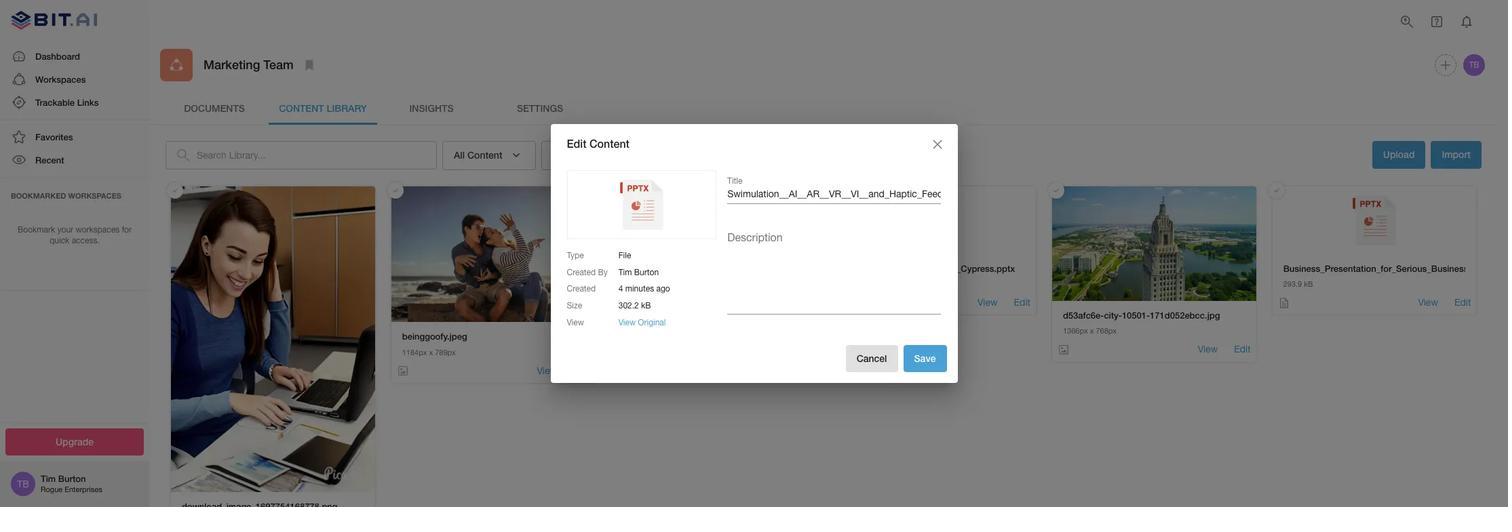 Task type: describe. For each thing, give the bounding box(es) containing it.
workspaces
[[35, 74, 86, 85]]

edit link for business_presentation_for_serious_business.pptx
[[1455, 296, 1471, 310]]

edit for the leftmost edit link
[[1014, 297, 1030, 308]]

1 vertical spatial tb
[[17, 479, 29, 490]]

x inside beinggoofy.jpeg 1184px x 789px
[[429, 349, 433, 357]]

content library link
[[269, 92, 377, 125]]

access.
[[72, 236, 100, 246]]

the_south__the_art_of_the_cypress.pptx
[[843, 263, 1015, 274]]

1366px
[[1063, 327, 1088, 335]]

business_presentation_for_serious_business.pptx 293.9 kb
[[1283, 263, 1489, 288]]

workspaces
[[76, 225, 119, 234]]

edit link for d53afc6e-city-10501-171d052ebcc.jpg
[[1234, 343, 1251, 357]]

content for all content
[[467, 149, 502, 161]]

settings link
[[486, 92, 594, 125]]

all content
[[454, 149, 502, 161]]

upgrade button
[[5, 428, 144, 456]]

marketing team
[[204, 57, 294, 72]]

kb for swimulation__ai__ar__vr__vi__and_haptic_feedback.pptx
[[643, 280, 652, 288]]

documents
[[184, 102, 245, 114]]

edit content
[[567, 137, 630, 150]]

recent button
[[0, 149, 149, 172]]

bookmarked workspaces
[[11, 191, 121, 200]]

Search Library... search field
[[197, 141, 437, 169]]

edit content dialog
[[551, 124, 958, 383]]

title
[[727, 176, 743, 185]]

quick
[[50, 236, 69, 246]]

upload
[[1383, 149, 1415, 160]]

cancel button
[[846, 345, 898, 373]]

10501-
[[1122, 310, 1150, 321]]

view link for business_presentation_for_serious_business.pptx
[[1418, 296, 1438, 310]]

minutes
[[625, 284, 654, 294]]

download_image_1697754168778.png image
[[171, 186, 375, 493]]

insights link
[[377, 92, 486, 125]]

beinggoofy.jpeg
[[402, 331, 467, 342]]

bookmark
[[18, 225, 55, 234]]

content library
[[279, 102, 367, 114]]

size
[[567, 301, 582, 311]]

Title text field
[[727, 186, 941, 204]]

created for created
[[567, 284, 596, 294]]

city-
[[1104, 310, 1122, 321]]

view original
[[619, 318, 666, 328]]

cancel
[[857, 353, 887, 364]]

for
[[122, 225, 132, 234]]

edit for d53afc6e-city-10501-171d052ebcc.jpg edit link
[[1234, 344, 1251, 355]]

bookmark your workspaces for quick access.
[[18, 225, 132, 246]]



Task type: vqa. For each thing, say whether or not it's contained in the screenshot.
tab list containing Documents
yes



Task type: locate. For each thing, give the bounding box(es) containing it.
edit link
[[1014, 296, 1030, 310], [1455, 296, 1471, 310], [1234, 343, 1251, 357]]

302.2 inside swimulation__ai__ar__vr__vi__and_haptic_feedback.pptx 302.2 kb
[[622, 280, 641, 288]]

view link for beinggoofy.jpeg
[[537, 365, 557, 378]]

0 vertical spatial tb
[[1469, 60, 1479, 70]]

tim inside tim burton rogue enterprises
[[41, 474, 56, 485]]

trackable links button
[[0, 91, 149, 114]]

0 vertical spatial x
[[1090, 327, 1094, 335]]

swimulation__ai__ar__vr__vi__and_haptic_feedback.pptx
[[622, 263, 868, 274]]

1 horizontal spatial tb
[[1469, 60, 1479, 70]]

burton up 4 minutes ago
[[634, 268, 659, 277]]

kb inside business_presentation_for_serious_business.pptx 293.9 kb
[[1304, 280, 1313, 288]]

1 horizontal spatial content
[[467, 149, 502, 161]]

Description text field
[[727, 231, 941, 310]]

kb
[[643, 280, 652, 288], [1304, 280, 1313, 288], [641, 301, 651, 311]]

tb inside tb button
[[1469, 60, 1479, 70]]

302.2 down 4
[[619, 301, 639, 311]]

x
[[1090, 327, 1094, 335], [429, 349, 433, 357]]

documents link
[[160, 92, 269, 125]]

bookmarked
[[11, 191, 66, 200]]

kb down 4 minutes ago
[[641, 301, 651, 311]]

favorites button
[[0, 126, 149, 149]]

0 vertical spatial created
[[567, 268, 596, 277]]

by
[[598, 268, 608, 277]]

0 horizontal spatial edit link
[[1014, 296, 1030, 310]]

trackable
[[35, 97, 75, 108]]

created for created by
[[567, 268, 596, 277]]

302.2 down tim burton
[[622, 280, 641, 288]]

293.9
[[1283, 280, 1302, 288]]

view
[[978, 297, 998, 308], [1418, 297, 1438, 308], [567, 318, 584, 328], [619, 318, 636, 328], [1198, 344, 1218, 355], [537, 365, 557, 376]]

business_presentation_for_serious_business.pptx
[[1283, 263, 1489, 274]]

302.2 inside edit content dialog
[[619, 301, 639, 311]]

save button
[[903, 345, 947, 373]]

tim burton rogue enterprises
[[41, 474, 102, 494]]

content inside dialog
[[590, 137, 630, 150]]

burton for tim burton
[[634, 268, 659, 277]]

0 vertical spatial tim
[[619, 268, 632, 277]]

x left the 768px
[[1090, 327, 1094, 335]]

789px
[[435, 349, 456, 357]]

1 vertical spatial created
[[567, 284, 596, 294]]

302.2
[[622, 280, 641, 288], [619, 301, 639, 311]]

1 horizontal spatial edit link
[[1234, 343, 1251, 357]]

edit inside edit content dialog
[[567, 137, 587, 150]]

bookmark image
[[301, 57, 317, 73]]

2 created from the top
[[567, 284, 596, 294]]

all content button
[[442, 141, 536, 170]]

1 horizontal spatial tim
[[619, 268, 632, 277]]

original
[[638, 318, 666, 328]]

library
[[327, 102, 367, 114]]

marketing
[[204, 57, 260, 72]]

1 vertical spatial x
[[429, 349, 433, 357]]

recent
[[35, 155, 64, 166]]

rogue
[[41, 486, 63, 494]]

burton inside edit content dialog
[[634, 268, 659, 277]]

0 horizontal spatial burton
[[58, 474, 86, 485]]

edit
[[567, 137, 587, 150], [1014, 297, 1030, 308], [1455, 297, 1471, 308], [1234, 344, 1251, 355]]

tim for tim burton
[[619, 268, 632, 277]]

0 horizontal spatial content
[[279, 102, 324, 114]]

all
[[454, 149, 465, 161]]

171d052ebcc.jpg
[[1150, 310, 1220, 321]]

d53afc6e city 10501 171d052ebcc.jpg image
[[1052, 186, 1256, 301]]

kb down tim burton
[[643, 280, 652, 288]]

tim up rogue
[[41, 474, 56, 485]]

content
[[279, 102, 324, 114], [590, 137, 630, 150], [467, 149, 502, 161]]

tab list containing documents
[[160, 92, 1487, 125]]

tim down file at the left of the page
[[619, 268, 632, 277]]

x left 789px
[[429, 349, 433, 357]]

view original link
[[619, 318, 666, 328]]

burton inside tim burton rogue enterprises
[[58, 474, 86, 485]]

settings
[[517, 102, 563, 114]]

kb inside swimulation__ai__ar__vr__vi__and_haptic_feedback.pptx 302.2 kb
[[643, 280, 652, 288]]

created
[[567, 268, 596, 277], [567, 284, 596, 294]]

768px
[[1096, 327, 1117, 335]]

edit for edit link for business_presentation_for_serious_business.pptx
[[1455, 297, 1471, 308]]

kb right 293.9 in the bottom of the page
[[1304, 280, 1313, 288]]

d53afc6e-city-10501-171d052ebcc.jpg 1366px x 768px
[[1063, 310, 1220, 335]]

file
[[619, 251, 631, 260]]

kb inside edit content dialog
[[641, 301, 651, 311]]

favorites
[[35, 132, 73, 143]]

302.2 kb
[[619, 301, 651, 311]]

type
[[567, 251, 584, 260]]

view link for d53afc6e-city-10501-171d052ebcc.jpg
[[1198, 343, 1218, 357]]

burton
[[634, 268, 659, 277], [58, 474, 86, 485]]

content for edit content
[[590, 137, 630, 150]]

created down type
[[567, 268, 596, 277]]

tim burton
[[619, 268, 659, 277]]

tim for tim burton rogue enterprises
[[41, 474, 56, 485]]

save
[[914, 353, 936, 364]]

dashboard button
[[0, 45, 149, 68]]

workspaces
[[68, 191, 121, 200]]

upgrade
[[56, 436, 94, 447]]

group
[[541, 141, 619, 170]]

dashboard
[[35, 51, 80, 61]]

insights
[[409, 102, 454, 114]]

1184px
[[402, 349, 427, 357]]

links
[[77, 97, 99, 108]]

view link
[[978, 296, 998, 310], [1418, 296, 1438, 310], [1198, 343, 1218, 357], [537, 365, 557, 378]]

tab list
[[160, 92, 1487, 125]]

1 vertical spatial burton
[[58, 474, 86, 485]]

0 horizontal spatial x
[[429, 349, 433, 357]]

2 horizontal spatial content
[[590, 137, 630, 150]]

d53afc6e-
[[1063, 310, 1104, 321]]

0 horizontal spatial tb
[[17, 479, 29, 490]]

ago
[[656, 284, 670, 294]]

import
[[1442, 149, 1471, 160]]

enterprises
[[65, 486, 102, 494]]

workspaces button
[[0, 68, 149, 91]]

content inside button
[[467, 149, 502, 161]]

team
[[263, 57, 294, 72]]

created by
[[567, 268, 608, 277]]

1 vertical spatial 302.2
[[619, 301, 639, 311]]

kb for business_presentation_for_serious_business.pptx
[[1304, 280, 1313, 288]]

x inside d53afc6e-city-10501-171d052ebcc.jpg 1366px x 768px
[[1090, 327, 1094, 335]]

1 vertical spatial tim
[[41, 474, 56, 485]]

created down created by
[[567, 284, 596, 294]]

4
[[619, 284, 623, 294]]

0 horizontal spatial tim
[[41, 474, 56, 485]]

1 horizontal spatial burton
[[634, 268, 659, 277]]

upload button
[[1372, 141, 1426, 170], [1372, 141, 1426, 169]]

edit for edit content
[[567, 137, 587, 150]]

beinggoofy.jpeg image
[[391, 186, 595, 322]]

1 created from the top
[[567, 268, 596, 277]]

tb
[[1469, 60, 1479, 70], [17, 479, 29, 490]]

import button
[[1431, 141, 1482, 169]]

trackable links
[[35, 97, 99, 108]]

2 horizontal spatial edit link
[[1455, 296, 1471, 310]]

swimulation__ai__ar__vr__vi__and_haptic_feedback.pptx 302.2 kb
[[622, 263, 868, 288]]

0 vertical spatial burton
[[634, 268, 659, 277]]

tb button
[[1461, 52, 1487, 78]]

content inside tab list
[[279, 102, 324, 114]]

burton up the enterprises at bottom left
[[58, 474, 86, 485]]

beinggoofy.jpeg 1184px x 789px
[[402, 331, 467, 357]]

tim
[[619, 268, 632, 277], [41, 474, 56, 485]]

your
[[57, 225, 73, 234]]

0 vertical spatial 302.2
[[622, 280, 641, 288]]

tim inside edit content dialog
[[619, 268, 632, 277]]

4 minutes ago
[[619, 284, 670, 294]]

1 horizontal spatial x
[[1090, 327, 1094, 335]]

burton for tim burton rogue enterprises
[[58, 474, 86, 485]]



